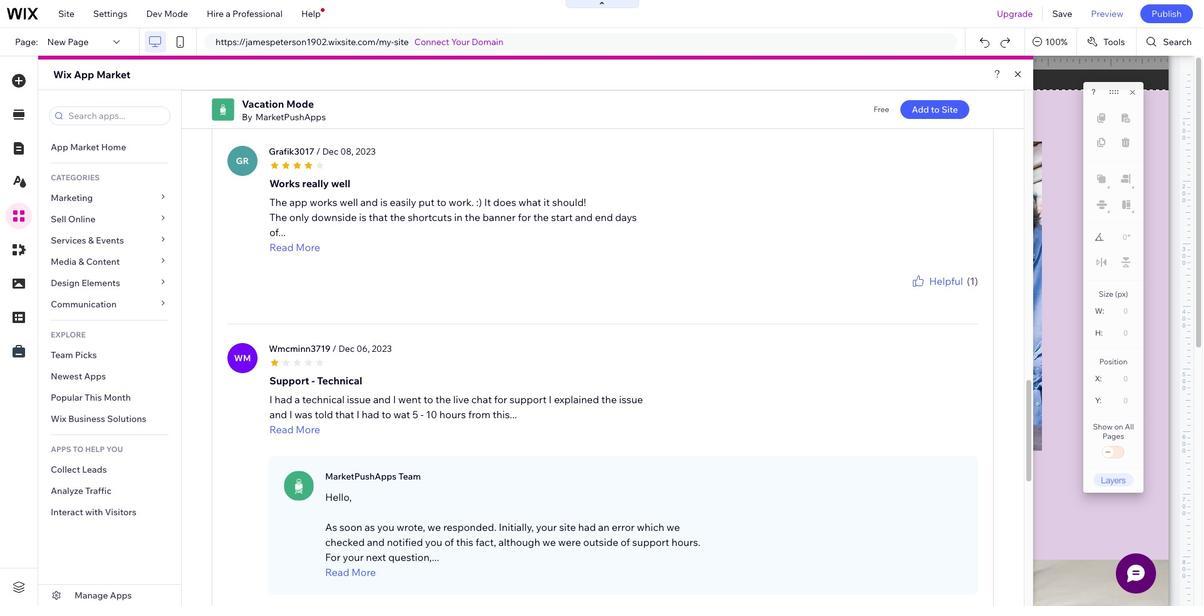 Task type: vqa. For each thing, say whether or not it's contained in the screenshot.
the bottommost Subscribe
no



Task type: locate. For each thing, give the bounding box(es) containing it.
2023 right the 08,
[[356, 146, 376, 157]]

1 vertical spatial team
[[399, 471, 421, 482]]

support up this...
[[510, 393, 547, 406]]

new page
[[47, 36, 89, 48]]

read down 'support'
[[269, 423, 294, 436]]

2 vertical spatial your
[[343, 551, 364, 564]]

we up hours.
[[667, 521, 680, 534]]

that right downside
[[369, 211, 388, 224]]

is right downside
[[359, 211, 367, 224]]

read more button for put
[[269, 240, 646, 255]]

really
[[302, 177, 329, 190]]

1 vertical spatial had
[[362, 408, 379, 421]]

market up search apps... field
[[96, 68, 131, 81]]

media & content
[[51, 256, 120, 268]]

0 horizontal spatial support
[[510, 393, 547, 406]]

1 vertical spatial &
[[78, 256, 84, 268]]

checked
[[325, 536, 365, 549]]

0 vertical spatial your
[[928, 289, 944, 298]]

helpful up 'feedback'
[[929, 275, 963, 287]]

was
[[295, 408, 312, 421]]

2 horizontal spatial your
[[928, 289, 944, 298]]

0 vertical spatial app
[[74, 68, 94, 81]]

& left events
[[88, 235, 94, 246]]

1 horizontal spatial your
[[536, 521, 557, 534]]

feedback
[[946, 289, 978, 298]]

0 vertical spatial team
[[51, 350, 73, 361]]

& inside 'services & events' link
[[88, 235, 94, 246]]

we
[[428, 521, 441, 534], [667, 521, 680, 534], [543, 536, 556, 549]]

wix app market
[[53, 68, 131, 81]]

wix down popular
[[51, 414, 66, 425]]

1 vertical spatial that
[[335, 408, 354, 421]]

live
[[453, 393, 469, 406]]

2 vertical spatial read
[[325, 566, 349, 579]]

dev mode
[[146, 8, 188, 19]]

1 horizontal spatial of
[[621, 536, 630, 549]]

mode right the dev
[[164, 8, 188, 19]]

newest
[[51, 371, 82, 382]]

2 issue from the left
[[619, 393, 643, 406]]

& for content
[[78, 256, 84, 268]]

1 vertical spatial site
[[559, 521, 576, 534]]

site up new page
[[58, 8, 74, 19]]

team
[[51, 350, 73, 361], [399, 471, 421, 482]]

mode
[[164, 8, 188, 19], [286, 98, 314, 110]]

1 horizontal spatial for
[[518, 211, 531, 224]]

0 vertical spatial support
[[510, 393, 547, 406]]

1 horizontal spatial &
[[88, 235, 94, 246]]

- right 5
[[421, 408, 424, 421]]

06,
[[357, 343, 370, 354]]

1 the from the top
[[269, 196, 287, 208]]

helpful left the (0)
[[928, 77, 962, 90]]

1 horizontal spatial /
[[333, 343, 337, 354]]

0 vertical spatial dec
[[322, 146, 339, 157]]

apps
[[84, 371, 106, 382], [110, 590, 132, 602]]

the down works
[[269, 196, 287, 208]]

1 vertical spatial mode
[[286, 98, 314, 110]]

0 horizontal spatial that
[[335, 408, 354, 421]]

0 vertical spatial more
[[296, 241, 320, 254]]

this
[[456, 536, 473, 549]]

0 vertical spatial 2023
[[356, 146, 376, 157]]

vacation mode logo image
[[212, 98, 234, 121]]

you right as
[[377, 521, 394, 534]]

wix
[[53, 68, 72, 81], [51, 414, 66, 425]]

responded.
[[443, 521, 497, 534]]

your down "checked"
[[343, 551, 364, 564]]

thank you for your feedback
[[879, 289, 978, 298]]

had down 'support'
[[275, 393, 292, 406]]

i
[[269, 393, 272, 406], [393, 393, 396, 406], [549, 393, 552, 406], [289, 408, 292, 421], [357, 408, 360, 421]]

had inside hello, as soon as you wrote, we responded. initially, your site had an error which we checked and notified you of this fact, although we were outside of support hours. for your next question,... read more
[[578, 521, 596, 534]]

2 vertical spatial more
[[352, 566, 376, 579]]

1 horizontal spatial had
[[362, 408, 379, 421]]

1 horizontal spatial that
[[369, 211, 388, 224]]

100% button
[[1025, 28, 1077, 56]]

0 horizontal spatial apps
[[84, 371, 106, 382]]

all
[[1125, 422, 1134, 432]]

None text field
[[1111, 229, 1127, 246], [1109, 303, 1133, 320], [1109, 325, 1133, 342], [1108, 370, 1133, 387], [1111, 229, 1127, 246], [1109, 303, 1133, 320], [1109, 325, 1133, 342], [1108, 370, 1133, 387]]

support inside support - technical i had a technical issue and i went to the live chat for support i explained the issue and i was told that i had to wat 5 - 10 hours from this... read more
[[510, 393, 547, 406]]

popular this month link
[[38, 387, 181, 409]]

0 vertical spatial apps
[[84, 371, 106, 382]]

mode inside vacation mode by marketpushapps
[[286, 98, 314, 110]]

read more button
[[269, 240, 646, 255], [269, 422, 646, 437], [325, 565, 701, 580]]

2 horizontal spatial you
[[902, 289, 915, 298]]

and
[[360, 196, 378, 208], [575, 211, 593, 224], [373, 393, 391, 406], [269, 408, 287, 421], [367, 536, 385, 549]]

1 horizontal spatial apps
[[110, 590, 132, 602]]

to inside button
[[931, 104, 940, 115]]

0 vertical spatial that
[[369, 211, 388, 224]]

team up the wrote, at the left bottom of page
[[399, 471, 421, 482]]

for right thank
[[917, 289, 926, 298]]

app down page
[[74, 68, 94, 81]]

marketpushapps up hello,
[[325, 471, 397, 482]]

0 vertical spatial for
[[518, 211, 531, 224]]

1 horizontal spatial mode
[[286, 98, 314, 110]]

app up categories at the top of the page
[[51, 142, 68, 153]]

read inside support - technical i had a technical issue and i went to the live chat for support i explained the issue and i was told that i had to wat 5 - 10 hours from this... read more
[[269, 423, 294, 436]]

0 horizontal spatial -
[[312, 375, 315, 387]]

0 horizontal spatial of
[[445, 536, 454, 549]]

read more button down in at the top left of the page
[[269, 240, 646, 255]]

for up this...
[[494, 393, 507, 406]]

None text field
[[1108, 392, 1133, 409]]

to up 10
[[424, 393, 433, 406]]

1 vertical spatial site
[[942, 104, 958, 115]]

site right add
[[942, 104, 958, 115]]

2 the from the top
[[269, 211, 287, 224]]

0 horizontal spatial for
[[494, 393, 507, 406]]

we right the wrote, at the left bottom of page
[[428, 521, 441, 534]]

1 vertical spatial support
[[632, 536, 669, 549]]

site up were
[[559, 521, 576, 534]]

that right the "told"
[[335, 408, 354, 421]]

i left was
[[289, 408, 292, 421]]

page
[[68, 36, 89, 48]]

app inside sidebar element
[[51, 142, 68, 153]]

marketpushapps
[[256, 112, 326, 123], [325, 471, 397, 482]]

1 vertical spatial well
[[340, 196, 358, 208]]

more inside works really well the app works well and is easily put to work. :) it does what it should! the only downside is that the shortcuts in the banner for the start and end days of... read more
[[296, 241, 320, 254]]

2023 right 06, at bottom
[[372, 343, 392, 354]]

for down what
[[518, 211, 531, 224]]

0 horizontal spatial &
[[78, 256, 84, 268]]

& for events
[[88, 235, 94, 246]]

wix for wix app market
[[53, 68, 72, 81]]

you up "question,..."
[[425, 536, 442, 549]]

the right in at the top left of the page
[[465, 211, 480, 224]]

issue right explained
[[619, 393, 643, 406]]

0 vertical spatial read more button
[[269, 240, 646, 255]]

interact with visitors
[[51, 507, 136, 518]]

0 vertical spatial read
[[269, 241, 294, 254]]

mode right vacation
[[286, 98, 314, 110]]

to right "put"
[[437, 196, 447, 208]]

this...
[[493, 408, 517, 421]]

the down easily
[[390, 211, 406, 224]]

helpful button
[[909, 76, 962, 91], [911, 274, 963, 289]]

layers button
[[1094, 474, 1134, 487]]

your left 'feedback'
[[928, 289, 944, 298]]

1 horizontal spatial we
[[543, 536, 556, 549]]

days
[[615, 211, 637, 224]]

marketpushapps inside vacation mode by marketpushapps
[[256, 112, 326, 123]]

as
[[325, 521, 337, 534]]

read more button for went
[[269, 422, 646, 437]]

2 vertical spatial you
[[425, 536, 442, 549]]

m a image
[[284, 471, 314, 501]]

app
[[289, 196, 307, 208]]

2 horizontal spatial for
[[917, 289, 926, 298]]

question,...
[[388, 551, 439, 564]]

0 horizontal spatial site
[[394, 36, 409, 48]]

2 vertical spatial had
[[578, 521, 596, 534]]

design elements link
[[38, 273, 181, 294]]

works
[[310, 196, 337, 208]]

well
[[331, 177, 350, 190], [340, 196, 358, 208]]

read inside works really well the app works well and is easily put to work. :) it does what it should! the only downside is that the shortcuts in the banner for the start and end days of... read more
[[269, 241, 294, 254]]

a right "hire" in the top of the page
[[226, 8, 231, 19]]

read more button for site
[[325, 565, 701, 580]]

1 horizontal spatial team
[[399, 471, 421, 482]]

start
[[551, 211, 573, 224]]

picks
[[75, 350, 97, 361]]

2 vertical spatial read more button
[[325, 565, 701, 580]]

site
[[58, 8, 74, 19], [942, 104, 958, 115]]

marketing
[[51, 192, 93, 204]]

app
[[74, 68, 94, 81], [51, 142, 68, 153]]

issue down technical
[[347, 393, 371, 406]]

helpful for (1)
[[929, 275, 963, 287]]

0 vertical spatial site
[[394, 36, 409, 48]]

does
[[493, 196, 516, 208]]

helpful button left (1)
[[911, 274, 963, 289]]

more inside support - technical i had a technical issue and i went to the live chat for support i explained the issue and i was told that i had to wat 5 - 10 hours from this... read more
[[296, 423, 320, 436]]

tools
[[1104, 36, 1125, 48]]

0 horizontal spatial /
[[316, 146, 320, 157]]

0 vertical spatial had
[[275, 393, 292, 406]]

apps up this at the bottom left of page
[[84, 371, 106, 382]]

solutions
[[107, 414, 146, 425]]

professional
[[233, 8, 283, 19]]

you right thank
[[902, 289, 915, 298]]

more down next on the bottom left of the page
[[352, 566, 376, 579]]

team down explore
[[51, 350, 73, 361]]

apps right manage
[[110, 590, 132, 602]]

1 vertical spatial dec
[[339, 343, 355, 354]]

/ for technical
[[333, 343, 337, 354]]

0 vertical spatial &
[[88, 235, 94, 246]]

0 vertical spatial marketpushapps
[[256, 112, 326, 123]]

to inside works really well the app works well and is easily put to work. :) it does what it should! the only downside is that the shortcuts in the banner for the start and end days of... read more
[[437, 196, 447, 208]]

a up was
[[295, 393, 300, 406]]

1 horizontal spatial site
[[559, 521, 576, 534]]

y:
[[1096, 397, 1102, 405]]

wix inside sidebar element
[[51, 414, 66, 425]]

1 horizontal spatial site
[[942, 104, 958, 115]]

is left easily
[[380, 196, 388, 208]]

- up the technical
[[312, 375, 315, 387]]

as
[[365, 521, 375, 534]]

more down was
[[296, 423, 320, 436]]

& right media
[[78, 256, 84, 268]]

we left were
[[543, 536, 556, 549]]

1 vertical spatial wix
[[51, 414, 66, 425]]

2 horizontal spatial had
[[578, 521, 596, 534]]

dec for well
[[322, 146, 339, 157]]

1 vertical spatial /
[[333, 343, 337, 354]]

issue
[[347, 393, 371, 406], [619, 393, 643, 406]]

1 vertical spatial apps
[[110, 590, 132, 602]]

more
[[296, 241, 320, 254], [296, 423, 320, 436], [352, 566, 376, 579]]

read more button down the although
[[325, 565, 701, 580]]

1 vertical spatial more
[[296, 423, 320, 436]]

support
[[269, 375, 309, 387]]

switch
[[1101, 444, 1126, 462]]

helpful button up add to site
[[909, 76, 962, 91]]

& inside the media & content link
[[78, 256, 84, 268]]

that
[[369, 211, 388, 224], [335, 408, 354, 421]]

1 vertical spatial helpful button
[[911, 274, 963, 289]]

and inside hello, as soon as you wrote, we responded. initially, your site had an error which we checked and notified you of this fact, although we were outside of support hours. for your next question,... read more
[[367, 536, 385, 549]]

0 vertical spatial the
[[269, 196, 287, 208]]

read more button down the hours
[[269, 422, 646, 437]]

wat
[[394, 408, 410, 421]]

more down only
[[296, 241, 320, 254]]

a
[[226, 8, 231, 19], [295, 393, 300, 406]]

services & events link
[[38, 230, 181, 251]]

read for works really well the app works well and is easily put to work. :) it does what it should! the only downside is that the shortcuts in the banner for the start and end days of... read more
[[269, 241, 294, 254]]

0 horizontal spatial we
[[428, 521, 441, 534]]

i right the "told"
[[357, 408, 360, 421]]

/ left 06, at bottom
[[333, 343, 337, 354]]

leads
[[82, 464, 107, 476]]

0 vertical spatial mode
[[164, 8, 188, 19]]

and up next on the bottom left of the page
[[367, 536, 385, 549]]

0 vertical spatial helpful
[[928, 77, 962, 90]]

/
[[316, 146, 320, 157], [333, 343, 337, 354]]

1 vertical spatial marketpushapps
[[325, 471, 397, 482]]

the up of...
[[269, 211, 287, 224]]

well right really
[[331, 177, 350, 190]]

easily
[[390, 196, 416, 208]]

0 horizontal spatial app
[[51, 142, 68, 153]]

0 vertical spatial market
[[96, 68, 131, 81]]

1 vertical spatial for
[[917, 289, 926, 298]]

read down for
[[325, 566, 349, 579]]

and left was
[[269, 408, 287, 421]]

0 vertical spatial -
[[312, 375, 315, 387]]

2 vertical spatial for
[[494, 393, 507, 406]]

media & content link
[[38, 251, 181, 273]]

that inside works really well the app works well and is easily put to work. :) it does what it should! the only downside is that the shortcuts in the banner for the start and end days of... read more
[[369, 211, 388, 224]]

hello,
[[325, 491, 352, 504]]

1 vertical spatial market
[[70, 142, 99, 153]]

well up downside
[[340, 196, 358, 208]]

/ right 'grafik3017'
[[316, 146, 320, 157]]

the right explained
[[601, 393, 617, 406]]

1 vertical spatial app
[[51, 142, 68, 153]]

1 horizontal spatial issue
[[619, 393, 643, 406]]

save button
[[1043, 0, 1082, 28]]

marketpushapps down vacation
[[256, 112, 326, 123]]

1 horizontal spatial -
[[421, 408, 424, 421]]

new
[[47, 36, 66, 48]]

shortcuts
[[408, 211, 452, 224]]

events
[[96, 235, 124, 246]]

services & events
[[51, 235, 124, 246]]

read down of...
[[269, 241, 294, 254]]

of left this
[[445, 536, 454, 549]]

your right initially, at the bottom of the page
[[536, 521, 557, 534]]

0 vertical spatial wix
[[53, 68, 72, 81]]

mode for vacation
[[286, 98, 314, 110]]

1 vertical spatial the
[[269, 211, 287, 224]]

media
[[51, 256, 76, 268]]

10
[[426, 408, 437, 421]]

of down error
[[621, 536, 630, 549]]

to right add
[[931, 104, 940, 115]]

hours
[[440, 408, 466, 421]]

work.
[[449, 196, 474, 208]]

0 horizontal spatial site
[[58, 8, 74, 19]]

1 vertical spatial 2023
[[372, 343, 392, 354]]

vacation mode by marketpushapps
[[242, 98, 326, 123]]

0 vertical spatial you
[[902, 289, 915, 298]]

site left connect at left
[[394, 36, 409, 48]]

1 vertical spatial read
[[269, 423, 294, 436]]

the
[[390, 211, 406, 224], [465, 211, 480, 224], [533, 211, 549, 224], [436, 393, 451, 406], [601, 393, 617, 406]]

helpful button for (1)
[[911, 274, 963, 289]]

had left the 'an' in the bottom of the page
[[578, 521, 596, 534]]

went
[[398, 393, 421, 406]]

&
[[88, 235, 94, 246], [78, 256, 84, 268]]

wix down new page
[[53, 68, 72, 81]]

(1)
[[967, 275, 978, 287]]

1 horizontal spatial is
[[380, 196, 388, 208]]

this
[[85, 392, 102, 404]]

1 vertical spatial a
[[295, 393, 300, 406]]

support down which
[[632, 536, 669, 549]]

1 horizontal spatial a
[[295, 393, 300, 406]]

market left home
[[70, 142, 99, 153]]

0 vertical spatial /
[[316, 146, 320, 157]]

wm
[[234, 353, 251, 364]]

dec left the 08,
[[322, 146, 339, 157]]

0 vertical spatial helpful button
[[909, 76, 962, 91]]

had left wat
[[362, 408, 379, 421]]

0 horizontal spatial had
[[275, 393, 292, 406]]

domain
[[472, 36, 504, 48]]

dec left 06, at bottom
[[339, 343, 355, 354]]

1 vertical spatial read more button
[[269, 422, 646, 437]]

5
[[413, 408, 418, 421]]

design elements
[[51, 278, 120, 289]]



Task type: describe. For each thing, give the bounding box(es) containing it.
wrote,
[[397, 521, 425, 534]]

apps for manage apps
[[110, 590, 132, 602]]

banner
[[483, 211, 516, 224]]

1 vertical spatial your
[[536, 521, 557, 534]]

i left went
[[393, 393, 396, 406]]

hello, as soon as you wrote, we responded. initially, your site had an error which we checked and notified you of this fact, although we were outside of support hours. for your next question,... read more
[[325, 491, 701, 579]]

°
[[1128, 233, 1131, 242]]

more for and
[[296, 423, 320, 436]]

dev
[[146, 8, 162, 19]]

grafik3017
[[269, 146, 314, 157]]

read inside hello, as soon as you wrote, we responded. initially, your site had an error which we checked and notified you of this fact, although we were outside of support hours. for your next question,... read more
[[325, 566, 349, 579]]

content
[[86, 256, 120, 268]]

collect
[[51, 464, 80, 476]]

publish
[[1152, 8, 1182, 19]]

by
[[242, 112, 252, 123]]

search
[[1163, 36, 1192, 48]]

were
[[558, 536, 581, 549]]

and left easily
[[360, 196, 378, 208]]

works really well the app works well and is easily put to work. :) it does what it should! the only downside is that the shortcuts in the banner for the start and end days of... read more
[[269, 177, 637, 254]]

only
[[289, 211, 309, 224]]

2 of from the left
[[621, 536, 630, 549]]

1 horizontal spatial you
[[425, 536, 442, 549]]

for
[[325, 551, 341, 564]]

site inside hello, as soon as you wrote, we responded. initially, your site had an error which we checked and notified you of this fact, although we were outside of support hours. for your next question,... read more
[[559, 521, 576, 534]]

categories
[[51, 173, 100, 182]]

traffic
[[85, 486, 111, 497]]

with
[[85, 507, 103, 518]]

explained
[[554, 393, 599, 406]]

wix business solutions link
[[38, 409, 181, 430]]

hire
[[207, 8, 224, 19]]

dec for technical
[[339, 343, 355, 354]]

market inside sidebar element
[[70, 142, 99, 153]]

vacation
[[242, 98, 284, 110]]

settings
[[93, 8, 127, 19]]

2023 for works really well
[[356, 146, 376, 157]]

collect leads link
[[38, 459, 181, 481]]

https://jamespeterson1902.wixsite.com/my-
[[216, 36, 394, 48]]

free
[[874, 105, 889, 114]]

thank
[[879, 289, 900, 298]]

and left end
[[575, 211, 593, 224]]

add
[[912, 104, 929, 115]]

you
[[106, 445, 123, 454]]

add to site button
[[901, 100, 969, 119]]

0 horizontal spatial you
[[377, 521, 394, 534]]

/ for well
[[316, 146, 320, 157]]

0 horizontal spatial your
[[343, 551, 364, 564]]

connect
[[414, 36, 449, 48]]

explore
[[51, 330, 86, 340]]

support - technical i had a technical issue and i went to the live chat for support i explained the issue and i was told that i had to wat 5 - 10 hours from this... read more
[[269, 375, 643, 436]]

to left wat
[[382, 408, 391, 421]]

business
[[68, 414, 105, 425]]

https://jamespeterson1902.wixsite.com/my-site connect your domain
[[216, 36, 504, 48]]

mode for dev
[[164, 8, 188, 19]]

error
[[612, 521, 635, 534]]

site inside add to site button
[[942, 104, 958, 115]]

for inside support - technical i had a technical issue and i went to the live chat for support i explained the issue and i was told that i had to wat 5 - 10 hours from this... read more
[[494, 393, 507, 406]]

1 horizontal spatial app
[[74, 68, 94, 81]]

app market home link
[[38, 137, 181, 158]]

a inside support - technical i had a technical issue and i went to the live chat for support i explained the issue and i was told that i had to wat 5 - 10 hours from this... read more
[[295, 393, 300, 406]]

helpful button for (0)
[[909, 76, 962, 91]]

downside
[[312, 211, 357, 224]]

popular
[[51, 392, 83, 404]]

manage
[[75, 590, 108, 602]]

end
[[595, 211, 613, 224]]

support inside hello, as soon as you wrote, we responded. initially, your site had an error which we checked and notified you of this fact, although we were outside of support hours. for your next question,... read more
[[632, 536, 669, 549]]

of...
[[269, 226, 286, 239]]

and left went
[[373, 393, 391, 406]]

0 vertical spatial site
[[58, 8, 74, 19]]

team inside team picks link
[[51, 350, 73, 361]]

w:
[[1096, 307, 1104, 316]]

0 horizontal spatial is
[[359, 211, 367, 224]]

hire a professional
[[207, 8, 283, 19]]

collect leads
[[51, 464, 107, 476]]

i down 'support'
[[269, 393, 272, 406]]

0 vertical spatial is
[[380, 196, 388, 208]]

although
[[499, 536, 540, 549]]

on
[[1115, 422, 1124, 432]]

? button
[[1092, 88, 1096, 97]]

wmcminn3719 / dec 06, 2023
[[269, 343, 392, 354]]

for inside works really well the app works well and is easily put to work. :) it does what it should! the only downside is that the shortcuts in the banner for the start and end days of... read more
[[518, 211, 531, 224]]

preview button
[[1082, 0, 1133, 28]]

apps for newest apps
[[84, 371, 106, 382]]

the up the hours
[[436, 393, 451, 406]]

what
[[519, 196, 541, 208]]

in
[[454, 211, 463, 224]]

soon
[[339, 521, 362, 534]]

read for support - technical i had a technical issue and i went to the live chat for support i explained the issue and i was told that i had to wat 5 - 10 hours from this... read more
[[269, 423, 294, 436]]

interact with visitors link
[[38, 502, 181, 523]]

add to site
[[912, 104, 958, 115]]

1 vertical spatial -
[[421, 408, 424, 421]]

communication
[[51, 299, 119, 310]]

technical
[[317, 375, 362, 387]]

next
[[366, 551, 386, 564]]

wix for wix business solutions
[[51, 414, 66, 425]]

(px)
[[1115, 290, 1128, 299]]

2023 for support - technical
[[372, 343, 392, 354]]

0 horizontal spatial a
[[226, 8, 231, 19]]

newest apps
[[51, 371, 106, 382]]

works
[[269, 177, 300, 190]]

that inside support - technical i had a technical issue and i went to the live chat for support i explained the issue and i was told that i had to wat 5 - 10 hours from this... read more
[[335, 408, 354, 421]]

100%
[[1046, 36, 1068, 48]]

an
[[598, 521, 610, 534]]

1 issue from the left
[[347, 393, 371, 406]]

chat
[[471, 393, 492, 406]]

sidebar element
[[38, 90, 182, 607]]

i left explained
[[549, 393, 552, 406]]

analyze
[[51, 486, 83, 497]]

size
[[1099, 290, 1114, 299]]

Search apps... field
[[65, 107, 166, 125]]

:)
[[476, 196, 482, 208]]

more for downside
[[296, 241, 320, 254]]

it
[[544, 196, 550, 208]]

to
[[73, 445, 83, 454]]

which
[[637, 521, 664, 534]]

apps to help you
[[51, 445, 123, 454]]

team picks
[[51, 350, 97, 361]]

helpful for (0)
[[928, 77, 962, 90]]

1 of from the left
[[445, 536, 454, 549]]

0 vertical spatial well
[[331, 177, 350, 190]]

search button
[[1137, 28, 1203, 56]]

x:
[[1096, 375, 1102, 384]]

the down it
[[533, 211, 549, 224]]

position
[[1100, 357, 1128, 367]]

services
[[51, 235, 86, 246]]

more inside hello, as soon as you wrote, we responded. initially, your site had an error which we checked and notified you of this fact, although we were outside of support hours. for your next question,... read more
[[352, 566, 376, 579]]

visitors
[[105, 507, 136, 518]]

technical
[[302, 393, 345, 406]]

gr
[[236, 155, 249, 166]]

2 horizontal spatial we
[[667, 521, 680, 534]]



